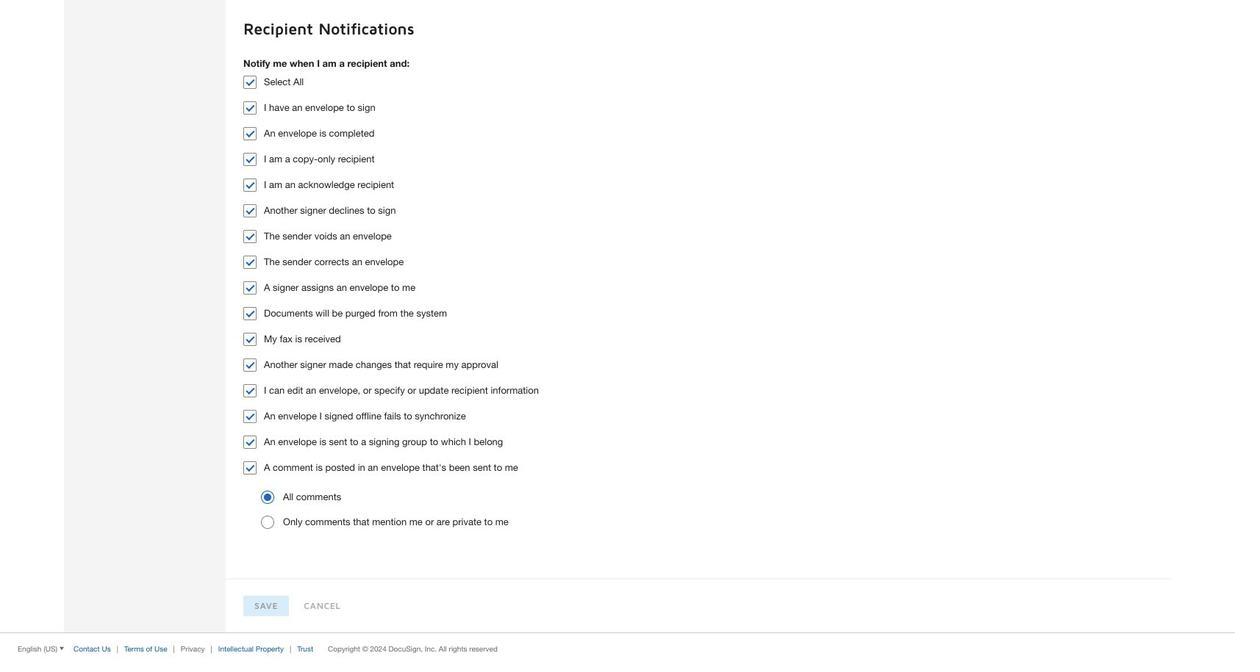 Task type: vqa. For each thing, say whether or not it's contained in the screenshot.
option group
yes



Task type: locate. For each thing, give the bounding box(es) containing it.
secondary navigation region
[[64, 0, 226, 633]]

more info region
[[0, 633, 1236, 664]]

option group
[[261, 491, 1154, 532]]



